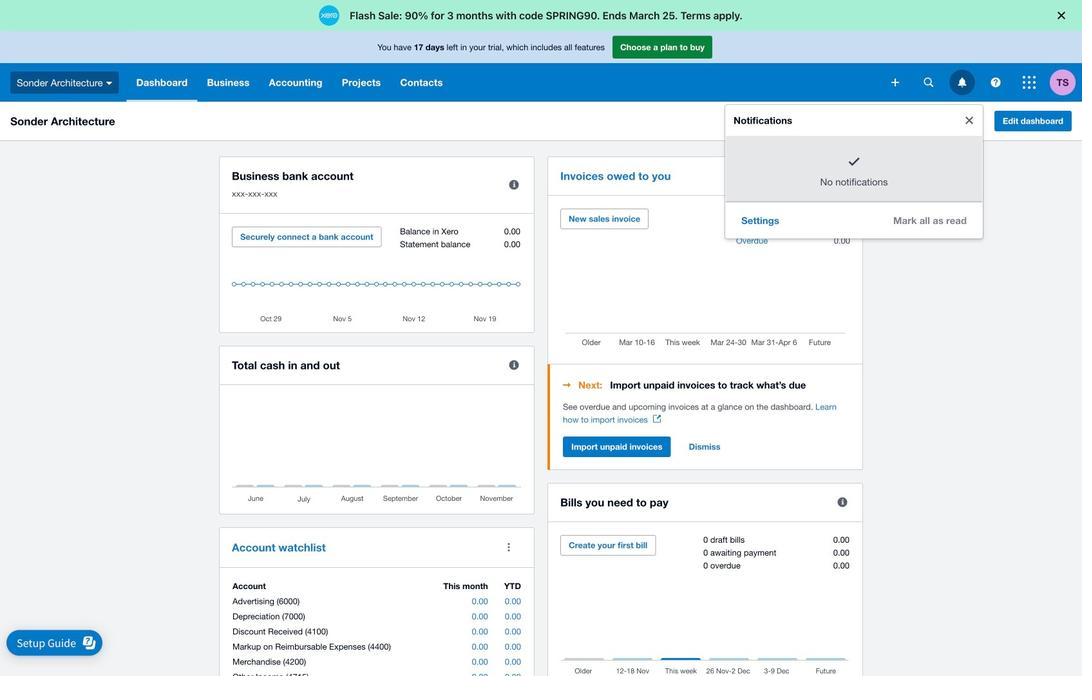 Task type: vqa. For each thing, say whether or not it's contained in the screenshot.
empty state bank feed widget with a tooltip explaining the feature. includes a 'securely connect a bank account' button and a data-less flat line graph marking four weekly dates, indicating future account balance tracking. image
yes



Task type: describe. For each thing, give the bounding box(es) containing it.
accounts watchlist options image
[[496, 535, 522, 560]]

empty state widget for the total cash in and out feature, displaying a column graph summarising bank transaction data as total money in versus total money out across all connected bank accounts, enabling a visual comparison of the two amounts. image
[[232, 398, 522, 504]]

opens in a new tab image
[[653, 415, 661, 423]]

empty state bank feed widget with a tooltip explaining the feature. includes a 'securely connect a bank account' button and a data-less flat line graph marking four weekly dates, indicating future account balance tracking. image
[[232, 227, 522, 323]]



Task type: locate. For each thing, give the bounding box(es) containing it.
svg image
[[1023, 76, 1036, 89], [958, 78, 967, 87], [991, 78, 1001, 87], [891, 79, 899, 86], [106, 82, 112, 85]]

panel body document
[[563, 401, 850, 426], [563, 401, 850, 426]]

banner
[[0, 31, 1082, 239]]

svg image
[[924, 78, 934, 87]]

dialog
[[0, 0, 1082, 31]]

group
[[725, 105, 983, 239]]

empty state of the bills widget with a 'create your first bill' button and an unpopulated column graph. image
[[560, 535, 850, 676]]

heading
[[563, 377, 850, 393]]



